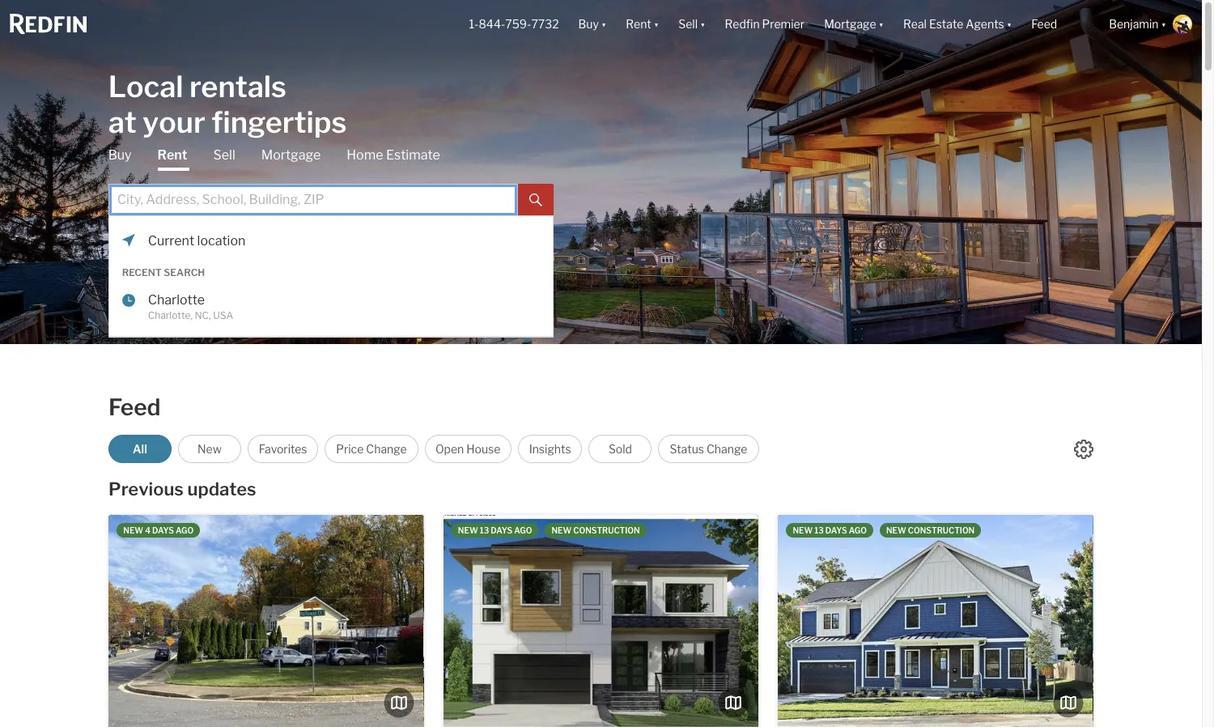 Task type: vqa. For each thing, say whether or not it's contained in the screenshot.
In
no



Task type: describe. For each thing, give the bounding box(es) containing it.
real estate agents ▾ button
[[894, 0, 1022, 49]]

recent search
[[122, 266, 205, 278]]

benjamin ▾
[[1110, 17, 1167, 31]]

1 photo of 424 yeonas dr sw, vienna, va 22180 image from the left
[[129, 515, 444, 727]]

sold
[[609, 442, 633, 456]]

Sold radio
[[589, 435, 652, 463]]

1 new from the left
[[123, 526, 143, 535]]

2 photo of 424 yeonas dr sw, vienna, va 22180 image from the left
[[444, 515, 759, 727]]

City, Address, School, Building, ZIP search field
[[108, 183, 518, 216]]

2 photo of 401 ne holloway ct, vienna, va 22180 image from the left
[[109, 515, 424, 727]]

New radio
[[178, 435, 241, 463]]

price
[[336, 442, 364, 456]]

change for status change
[[707, 442, 748, 456]]

Status Change radio
[[659, 435, 759, 463]]

charlotte charlotte, nc, usa
[[148, 292, 233, 322]]

recent
[[122, 266, 162, 278]]

at
[[108, 104, 137, 140]]

user photo image
[[1174, 15, 1193, 34]]

feed button
[[1022, 0, 1100, 49]]

13 for 1st "photo of 207 courthouse cir sw, vienna, va 22180"
[[815, 526, 824, 535]]

mortgage ▾ button
[[815, 0, 894, 49]]

buy ▾ button
[[579, 0, 607, 49]]

▾ for benjamin ▾
[[1162, 17, 1167, 31]]

▾ for rent ▾
[[654, 17, 660, 31]]

3 days from the left
[[826, 526, 848, 535]]

2 new from the left
[[458, 526, 478, 535]]

844-
[[479, 17, 506, 31]]

submit search image
[[529, 194, 542, 207]]

rent ▾ button
[[617, 0, 669, 49]]

mortgage ▾ button
[[825, 0, 884, 49]]

3 new from the left
[[552, 526, 572, 535]]

1-844-759-7732 link
[[469, 17, 559, 31]]

1-
[[469, 17, 479, 31]]

price change
[[336, 442, 407, 456]]

Price Change radio
[[325, 435, 418, 463]]

new
[[198, 442, 222, 456]]

status change
[[670, 442, 748, 456]]

new 4 days ago
[[123, 526, 194, 535]]

All radio
[[108, 435, 172, 463]]

open
[[436, 442, 464, 456]]

rentals
[[190, 68, 287, 104]]

fingertips
[[212, 104, 347, 140]]

rent for rent ▾
[[626, 17, 652, 31]]

usa
[[213, 309, 233, 322]]

construction for third "photo of 207 courthouse cir sw, vienna, va 22180" from the left
[[909, 526, 975, 535]]

house
[[467, 442, 501, 456]]

2 days from the left
[[491, 526, 513, 535]]

tab list containing buy
[[108, 146, 554, 337]]

change for price change
[[366, 442, 407, 456]]

new construction for 1st "photo of 207 courthouse cir sw, vienna, va 22180"
[[887, 526, 975, 535]]

previous
[[109, 479, 184, 500]]

real estate agents ▾
[[904, 17, 1013, 31]]

2 ago from the left
[[515, 526, 533, 535]]

redfin premier
[[725, 17, 805, 31]]

home estimate link
[[347, 146, 440, 164]]

4
[[145, 526, 151, 535]]

new construction for first photo of 424 yeonas dr sw, vienna, va 22180 from the left
[[552, 526, 640, 535]]

13 for first photo of 424 yeonas dr sw, vienna, va 22180 from the left
[[480, 526, 489, 535]]

home
[[347, 147, 383, 162]]

local rentals at your fingertips
[[108, 68, 347, 140]]

rent ▾
[[626, 17, 660, 31]]

1 photo of 207 courthouse cir sw, vienna, va 22180 image from the left
[[464, 515, 779, 727]]

current
[[148, 233, 194, 248]]

status
[[670, 442, 705, 456]]

759-
[[506, 17, 532, 31]]

mortgage ▾
[[825, 17, 884, 31]]

▾ for buy ▾
[[602, 17, 607, 31]]



Task type: locate. For each thing, give the bounding box(es) containing it.
0 vertical spatial mortgage
[[825, 17, 877, 31]]

2 photo of 207 courthouse cir sw, vienna, va 22180 image from the left
[[779, 515, 1094, 727]]

construction
[[574, 526, 640, 535], [909, 526, 975, 535]]

▾ left 'redfin'
[[701, 17, 706, 31]]

new construction
[[552, 526, 640, 535], [887, 526, 975, 535]]

updates
[[187, 479, 256, 500]]

1 vertical spatial buy
[[108, 147, 132, 162]]

4 new from the left
[[793, 526, 813, 535]]

0 horizontal spatial mortgage
[[261, 147, 321, 162]]

redfin premier button
[[716, 0, 815, 49]]

1 ago from the left
[[176, 526, 194, 535]]

open house
[[436, 442, 501, 456]]

sell ▾
[[679, 17, 706, 31]]

1 photo of 401 ne holloway ct, vienna, va 22180 image from the left
[[0, 515, 109, 727]]

rent for rent
[[158, 147, 188, 162]]

tab list
[[108, 146, 554, 337]]

7732
[[532, 17, 559, 31]]

1 horizontal spatial feed
[[1032, 17, 1058, 31]]

nc,
[[195, 309, 211, 322]]

rent
[[626, 17, 652, 31], [158, 147, 188, 162]]

1 vertical spatial sell
[[213, 147, 235, 162]]

buy right 7732
[[579, 17, 599, 31]]

buy inside dropdown button
[[579, 17, 599, 31]]

2 change from the left
[[707, 442, 748, 456]]

feed inside feed button
[[1032, 17, 1058, 31]]

buy ▾ button
[[569, 0, 617, 49]]

0 vertical spatial buy
[[579, 17, 599, 31]]

days
[[152, 526, 174, 535], [491, 526, 513, 535], [826, 526, 848, 535]]

2 construction from the left
[[909, 526, 975, 535]]

1 horizontal spatial buy
[[579, 17, 599, 31]]

sell right rent ▾
[[679, 17, 698, 31]]

1 horizontal spatial days
[[491, 526, 513, 535]]

1 vertical spatial feed
[[108, 394, 161, 421]]

sell for sell
[[213, 147, 235, 162]]

redfin
[[725, 17, 760, 31]]

5 ▾ from the left
[[1007, 17, 1013, 31]]

change right price
[[366, 442, 407, 456]]

1 horizontal spatial change
[[707, 442, 748, 456]]

premier
[[763, 17, 805, 31]]

sell inside sell ▾ dropdown button
[[679, 17, 698, 31]]

1 new construction from the left
[[552, 526, 640, 535]]

sell for sell ▾
[[679, 17, 698, 31]]

buy for buy ▾
[[579, 17, 599, 31]]

option group
[[108, 435, 759, 463]]

search
[[164, 266, 205, 278]]

current location button
[[148, 232, 540, 250]]

2 13 from the left
[[815, 526, 824, 535]]

▾
[[602, 17, 607, 31], [654, 17, 660, 31], [701, 17, 706, 31], [879, 17, 884, 31], [1007, 17, 1013, 31], [1162, 17, 1167, 31]]

buy ▾
[[579, 17, 607, 31]]

1 horizontal spatial ago
[[515, 526, 533, 535]]

change inside "price change" option
[[366, 442, 407, 456]]

mortgage
[[825, 17, 877, 31], [261, 147, 321, 162]]

1 13 from the left
[[480, 526, 489, 535]]

rent right the buy ▾
[[626, 17, 652, 31]]

0 horizontal spatial ago
[[176, 526, 194, 535]]

previous updates
[[109, 479, 256, 500]]

buy link
[[108, 146, 132, 164]]

charlotte
[[148, 292, 205, 308]]

0 horizontal spatial feed
[[108, 394, 161, 421]]

home estimate
[[347, 147, 440, 162]]

▾ left real
[[879, 17, 884, 31]]

charlotte link
[[148, 292, 504, 309]]

new 13 days ago for first photo of 424 yeonas dr sw, vienna, va 22180 from the left
[[458, 526, 533, 535]]

mortgage down fingertips
[[261, 147, 321, 162]]

0 horizontal spatial 13
[[480, 526, 489, 535]]

1 vertical spatial mortgage
[[261, 147, 321, 162]]

3 photo of 207 courthouse cir sw, vienna, va 22180 image from the left
[[1094, 515, 1215, 727]]

change
[[366, 442, 407, 456], [707, 442, 748, 456]]

new 13 days ago for 1st "photo of 207 courthouse cir sw, vienna, va 22180"
[[793, 526, 867, 535]]

mortgage link
[[261, 146, 321, 164]]

agents
[[967, 17, 1005, 31]]

▾ left rent ▾
[[602, 17, 607, 31]]

insights
[[529, 442, 572, 456]]

sell ▾ button
[[679, 0, 706, 49]]

1 horizontal spatial mortgage
[[825, 17, 877, 31]]

rent inside dropdown button
[[626, 17, 652, 31]]

photo of 401 ne holloway ct, vienna, va 22180 image
[[0, 515, 109, 727], [109, 515, 424, 727], [424, 515, 739, 727]]

buy for buy
[[108, 147, 132, 162]]

3 photo of 424 yeonas dr sw, vienna, va 22180 image from the left
[[759, 515, 1074, 727]]

2 horizontal spatial days
[[826, 526, 848, 535]]

1 horizontal spatial rent
[[626, 17, 652, 31]]

mortgage for mortgage
[[261, 147, 321, 162]]

Open House radio
[[425, 435, 512, 463]]

feed
[[1032, 17, 1058, 31], [108, 394, 161, 421]]

4 ▾ from the left
[[879, 17, 884, 31]]

construction for first photo of 424 yeonas dr sw, vienna, va 22180 from the right
[[574, 526, 640, 535]]

0 horizontal spatial rent
[[158, 147, 188, 162]]

3 ago from the left
[[849, 526, 867, 535]]

1 new 13 days ago from the left
[[458, 526, 533, 535]]

0 vertical spatial rent
[[626, 17, 652, 31]]

buy down at
[[108, 147, 132, 162]]

buy
[[579, 17, 599, 31], [108, 147, 132, 162]]

option group containing all
[[108, 435, 759, 463]]

favorites
[[259, 442, 307, 456]]

0 horizontal spatial new construction
[[552, 526, 640, 535]]

1 horizontal spatial 13
[[815, 526, 824, 535]]

your
[[143, 104, 206, 140]]

feed up all
[[108, 394, 161, 421]]

mortgage for mortgage ▾
[[825, 17, 877, 31]]

charlotte,
[[148, 309, 193, 322]]

▾ for mortgage ▾
[[879, 17, 884, 31]]

2 new 13 days ago from the left
[[793, 526, 867, 535]]

local
[[108, 68, 184, 104]]

0 horizontal spatial sell
[[213, 147, 235, 162]]

photo of 207 courthouse cir sw, vienna, va 22180 image
[[464, 515, 779, 727], [779, 515, 1094, 727], [1094, 515, 1215, 727]]

0 horizontal spatial days
[[152, 526, 174, 535]]

rent down your
[[158, 147, 188, 162]]

1-844-759-7732
[[469, 17, 559, 31]]

real estate agents ▾ link
[[904, 0, 1013, 49]]

change right status
[[707, 442, 748, 456]]

Insights radio
[[518, 435, 583, 463]]

sell ▾ button
[[669, 0, 716, 49]]

6 ▾ from the left
[[1162, 17, 1167, 31]]

▾ left user photo
[[1162, 17, 1167, 31]]

0 vertical spatial sell
[[679, 17, 698, 31]]

2 new construction from the left
[[887, 526, 975, 535]]

▾ left sell ▾ at right top
[[654, 17, 660, 31]]

13
[[480, 526, 489, 535], [815, 526, 824, 535]]

▾ for sell ▾
[[701, 17, 706, 31]]

2 ▾ from the left
[[654, 17, 660, 31]]

1 construction from the left
[[574, 526, 640, 535]]

rent link
[[158, 146, 188, 171]]

0 horizontal spatial construction
[[574, 526, 640, 535]]

1 horizontal spatial sell
[[679, 17, 698, 31]]

feed right the agents
[[1032, 17, 1058, 31]]

0 horizontal spatial buy
[[108, 147, 132, 162]]

estate
[[930, 17, 964, 31]]

current location
[[148, 233, 246, 248]]

ago
[[176, 526, 194, 535], [515, 526, 533, 535], [849, 526, 867, 535]]

0 vertical spatial feed
[[1032, 17, 1058, 31]]

2 horizontal spatial ago
[[849, 526, 867, 535]]

1 days from the left
[[152, 526, 174, 535]]

1 horizontal spatial new construction
[[887, 526, 975, 535]]

sell link
[[213, 146, 235, 164]]

sell down local rentals at your fingertips
[[213, 147, 235, 162]]

1 ▾ from the left
[[602, 17, 607, 31]]

buy inside tab list
[[108, 147, 132, 162]]

Favorites radio
[[248, 435, 319, 463]]

5 new from the left
[[887, 526, 907, 535]]

mortgage left real
[[825, 17, 877, 31]]

real
[[904, 17, 927, 31]]

1 change from the left
[[366, 442, 407, 456]]

new 13 days ago
[[458, 526, 533, 535], [793, 526, 867, 535]]

mortgage inside tab list
[[261, 147, 321, 162]]

sell
[[679, 17, 698, 31], [213, 147, 235, 162]]

▾ inside 'dropdown button'
[[1007, 17, 1013, 31]]

0 horizontal spatial new 13 days ago
[[458, 526, 533, 535]]

3 photo of 401 ne holloway ct, vienna, va 22180 image from the left
[[424, 515, 739, 727]]

3 ▾ from the left
[[701, 17, 706, 31]]

1 horizontal spatial new 13 days ago
[[793, 526, 867, 535]]

estimate
[[386, 147, 440, 162]]

0 horizontal spatial change
[[366, 442, 407, 456]]

photo of 424 yeonas dr sw, vienna, va 22180 image
[[129, 515, 444, 727], [444, 515, 759, 727], [759, 515, 1074, 727]]

all
[[133, 442, 147, 456]]

location
[[197, 233, 246, 248]]

1 vertical spatial rent
[[158, 147, 188, 162]]

benjamin
[[1110, 17, 1160, 31]]

rent ▾ button
[[626, 0, 660, 49]]

▾ right the agents
[[1007, 17, 1013, 31]]

new
[[123, 526, 143, 535], [458, 526, 478, 535], [552, 526, 572, 535], [793, 526, 813, 535], [887, 526, 907, 535]]

change inside status change radio
[[707, 442, 748, 456]]

mortgage inside dropdown button
[[825, 17, 877, 31]]

1 horizontal spatial construction
[[909, 526, 975, 535]]



